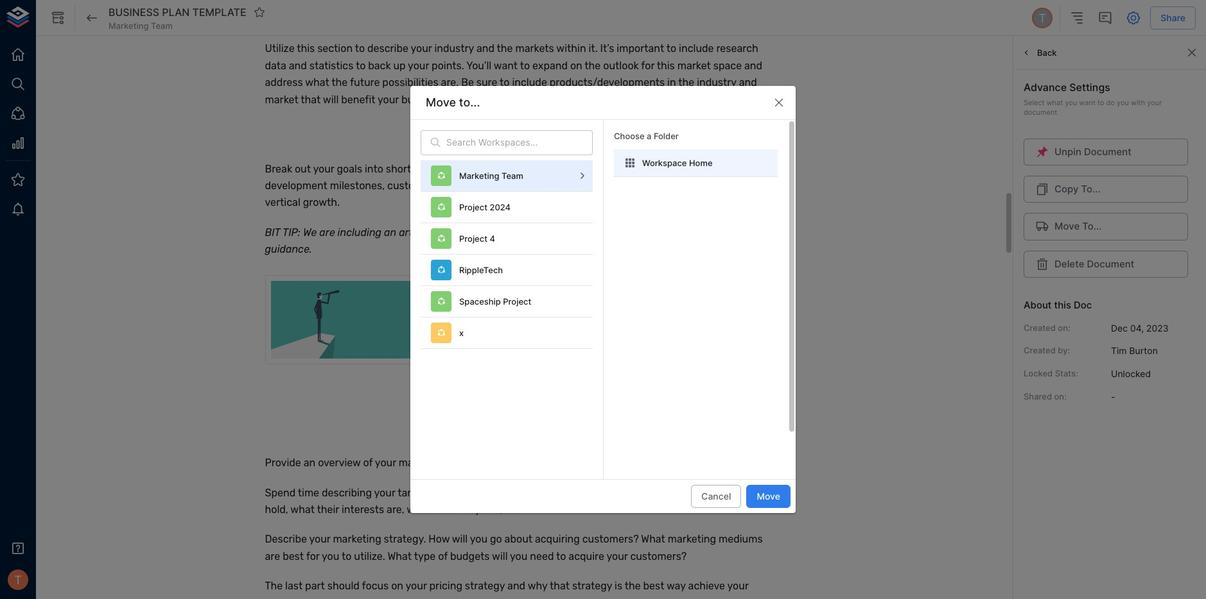 Task type: vqa. For each thing, say whether or not it's contained in the screenshot.
the Manage
no



Task type: describe. For each thing, give the bounding box(es) containing it.
4
[[490, 234, 495, 244]]

move button
[[747, 486, 791, 509]]

Search Workspaces... text field
[[446, 130, 593, 155]]

project 2024 button
[[421, 192, 593, 223]]

unpin
[[1055, 146, 1082, 158]]

to... for move to...
[[1082, 220, 1102, 233]]

unlocked
[[1111, 369, 1151, 380]]

settings image
[[1126, 10, 1142, 26]]

marketing inside 'button'
[[459, 171, 499, 181]]

0 vertical spatial t
[[1039, 11, 1046, 25]]

choose a folder
[[614, 131, 679, 141]]

0 horizontal spatial marketing team
[[109, 20, 173, 31]]

workspace home
[[642, 158, 713, 168]]

tim
[[1111, 346, 1127, 357]]

project 4
[[459, 234, 495, 244]]

by:
[[1058, 346, 1070, 356]]

table of contents image
[[1070, 10, 1085, 26]]

do
[[1106, 98, 1115, 107]]

favorite image
[[254, 6, 265, 18]]

cancel button
[[691, 486, 741, 509]]

2023
[[1147, 323, 1169, 334]]

settings
[[1070, 81, 1111, 94]]

unpin document
[[1055, 146, 1132, 158]]

dec
[[1111, 323, 1128, 334]]

x
[[459, 328, 464, 338]]

cancel
[[701, 491, 731, 502]]

move to...
[[1055, 220, 1102, 233]]

project 2024
[[459, 202, 511, 212]]

a
[[647, 131, 652, 141]]

choose
[[614, 131, 645, 141]]

comments image
[[1098, 10, 1113, 26]]

your
[[1147, 98, 1162, 107]]

created on:
[[1024, 323, 1071, 333]]

want
[[1079, 98, 1096, 107]]

0 horizontal spatial t
[[14, 574, 22, 588]]

share button
[[1151, 6, 1196, 30]]

copy
[[1055, 183, 1079, 195]]

this
[[1054, 299, 1071, 311]]

created for created by:
[[1024, 346, 1056, 356]]

-
[[1111, 392, 1115, 402]]

home
[[689, 158, 713, 168]]

share
[[1161, 12, 1186, 23]]

on: for shared on:
[[1054, 392, 1067, 402]]

project for project 2024
[[459, 202, 488, 212]]

created by:
[[1024, 346, 1070, 356]]

move to... button
[[1024, 213, 1188, 241]]

rippletech button
[[421, 255, 593, 286]]

1 vertical spatial t button
[[4, 567, 32, 595]]

workspace home button
[[614, 150, 778, 178]]

move for move
[[757, 491, 780, 502]]

document for delete document
[[1087, 258, 1135, 270]]

document
[[1024, 108, 1057, 117]]

1 you from the left
[[1065, 98, 1077, 107]]

0 vertical spatial t button
[[1030, 6, 1055, 30]]

about this doc
[[1024, 299, 1092, 311]]

workspace
[[642, 158, 687, 168]]

shared
[[1024, 392, 1052, 402]]

move for move to...
[[426, 96, 456, 109]]

marketing team button
[[421, 160, 593, 192]]

locked
[[1024, 369, 1053, 379]]

spaceship project button
[[421, 286, 593, 318]]

spaceship
[[459, 296, 501, 307]]

dec 04, 2023
[[1111, 323, 1169, 334]]

plan
[[162, 6, 190, 18]]

doc
[[1074, 299, 1092, 311]]

burton
[[1129, 346, 1158, 357]]



Task type: locate. For each thing, give the bounding box(es) containing it.
04,
[[1130, 323, 1144, 334]]

with
[[1131, 98, 1145, 107]]

locked stats:
[[1024, 369, 1078, 379]]

team up project 2024 button
[[502, 171, 523, 181]]

to... for copy to...
[[1081, 183, 1101, 195]]

1 vertical spatial document
[[1087, 258, 1135, 270]]

delete
[[1055, 258, 1085, 270]]

0 vertical spatial on:
[[1058, 323, 1071, 333]]

1 horizontal spatial marketing team
[[459, 171, 523, 181]]

you right the do
[[1117, 98, 1129, 107]]

0 horizontal spatial move
[[426, 96, 456, 109]]

what
[[1047, 98, 1063, 107]]

project down rippletech button
[[503, 296, 531, 307]]

to
[[1098, 98, 1105, 107]]

created
[[1024, 323, 1056, 333], [1024, 346, 1056, 356]]

team down 'plan'
[[151, 20, 173, 31]]

project for project 4
[[459, 234, 488, 244]]

t button
[[1030, 6, 1055, 30], [4, 567, 32, 595]]

business plan template
[[109, 6, 246, 18]]

marketing team up project 2024 on the left of page
[[459, 171, 523, 181]]

created for created on:
[[1024, 323, 1056, 333]]

0 vertical spatial team
[[151, 20, 173, 31]]

marketing team down business
[[109, 20, 173, 31]]

tim burton
[[1111, 346, 1158, 357]]

on: down this
[[1058, 323, 1071, 333]]

marketing down business
[[109, 20, 149, 31]]

2 vertical spatial move
[[757, 491, 780, 502]]

go back image
[[84, 10, 100, 26]]

document up the copy to... button
[[1084, 146, 1132, 158]]

1 horizontal spatial t
[[1039, 11, 1046, 25]]

0 vertical spatial created
[[1024, 323, 1056, 333]]

1 horizontal spatial move
[[757, 491, 780, 502]]

move left to...
[[426, 96, 456, 109]]

on:
[[1058, 323, 1071, 333], [1054, 392, 1067, 402]]

on: for created on:
[[1058, 323, 1071, 333]]

marketing
[[109, 20, 149, 31], [459, 171, 499, 181]]

rippletech
[[459, 265, 503, 275]]

select
[[1024, 98, 1045, 107]]

0 vertical spatial to...
[[1081, 183, 1101, 195]]

team
[[151, 20, 173, 31], [502, 171, 523, 181]]

move
[[426, 96, 456, 109], [1055, 220, 1080, 233], [757, 491, 780, 502]]

2 horizontal spatial move
[[1055, 220, 1080, 233]]

move to...
[[426, 96, 480, 109]]

1 vertical spatial marketing
[[459, 171, 499, 181]]

document
[[1084, 146, 1132, 158], [1087, 258, 1135, 270]]

x button
[[421, 318, 593, 349]]

to... right 'copy' on the top right of page
[[1081, 183, 1101, 195]]

stats:
[[1055, 369, 1078, 379]]

delete document
[[1055, 258, 1135, 270]]

1 vertical spatial marketing team
[[459, 171, 523, 181]]

shared on:
[[1024, 392, 1067, 402]]

document for unpin document
[[1084, 146, 1132, 158]]

document down move to... button
[[1087, 258, 1135, 270]]

0 horizontal spatial marketing
[[109, 20, 149, 31]]

marketing up project 2024 on the left of page
[[459, 171, 499, 181]]

1 vertical spatial created
[[1024, 346, 1056, 356]]

1 vertical spatial team
[[502, 171, 523, 181]]

project left 2024 at the left of page
[[459, 202, 488, 212]]

0 vertical spatial marketing team
[[109, 20, 173, 31]]

project
[[459, 202, 488, 212], [459, 234, 488, 244], [503, 296, 531, 307]]

marketing team
[[109, 20, 173, 31], [459, 171, 523, 181]]

move to... dialog
[[410, 86, 796, 522]]

show wiki image
[[50, 10, 66, 26]]

marketing team inside 'button'
[[459, 171, 523, 181]]

created up locked
[[1024, 346, 1056, 356]]

1 created from the top
[[1024, 323, 1056, 333]]

1 vertical spatial to...
[[1082, 220, 1102, 233]]

team inside 'button'
[[502, 171, 523, 181]]

0 vertical spatial marketing
[[109, 20, 149, 31]]

0 vertical spatial move
[[426, 96, 456, 109]]

move right cancel
[[757, 491, 780, 502]]

1 vertical spatial move
[[1055, 220, 1080, 233]]

1 vertical spatial t
[[14, 574, 22, 588]]

to... up the delete document
[[1082, 220, 1102, 233]]

back
[[1037, 47, 1057, 58]]

you left want
[[1065, 98, 1077, 107]]

move for move to...
[[1055, 220, 1080, 233]]

2 you from the left
[[1117, 98, 1129, 107]]

1 vertical spatial on:
[[1054, 392, 1067, 402]]

template
[[192, 6, 246, 18]]

0 horizontal spatial you
[[1065, 98, 1077, 107]]

document inside button
[[1087, 258, 1135, 270]]

folder
[[654, 131, 679, 141]]

created down 'about'
[[1024, 323, 1056, 333]]

marketing team link
[[109, 20, 173, 32]]

2024
[[490, 202, 511, 212]]

0 vertical spatial document
[[1084, 146, 1132, 158]]

delete document button
[[1024, 251, 1188, 278]]

0 horizontal spatial t button
[[4, 567, 32, 595]]

back button
[[1019, 43, 1060, 63]]

project left 4
[[459, 234, 488, 244]]

1 horizontal spatial t button
[[1030, 6, 1055, 30]]

business
[[109, 6, 159, 18]]

1 vertical spatial project
[[459, 234, 488, 244]]

on: right shared
[[1054, 392, 1067, 402]]

0 horizontal spatial team
[[151, 20, 173, 31]]

1 horizontal spatial you
[[1117, 98, 1129, 107]]

about
[[1024, 299, 1052, 311]]

to...
[[1081, 183, 1101, 195], [1082, 220, 1102, 233]]

advance
[[1024, 81, 1067, 94]]

project 4 button
[[421, 223, 593, 255]]

2 created from the top
[[1024, 346, 1056, 356]]

copy to... button
[[1024, 176, 1188, 203]]

you
[[1065, 98, 1077, 107], [1117, 98, 1129, 107]]

advance settings select what you want to do you with your document
[[1024, 81, 1162, 117]]

1 horizontal spatial marketing
[[459, 171, 499, 181]]

1 horizontal spatial team
[[502, 171, 523, 181]]

0 vertical spatial project
[[459, 202, 488, 212]]

to...
[[459, 96, 480, 109]]

copy to...
[[1055, 183, 1101, 195]]

2 vertical spatial project
[[503, 296, 531, 307]]

t
[[1039, 11, 1046, 25], [14, 574, 22, 588]]

spaceship project
[[459, 296, 531, 307]]

move down 'copy' on the top right of page
[[1055, 220, 1080, 233]]



